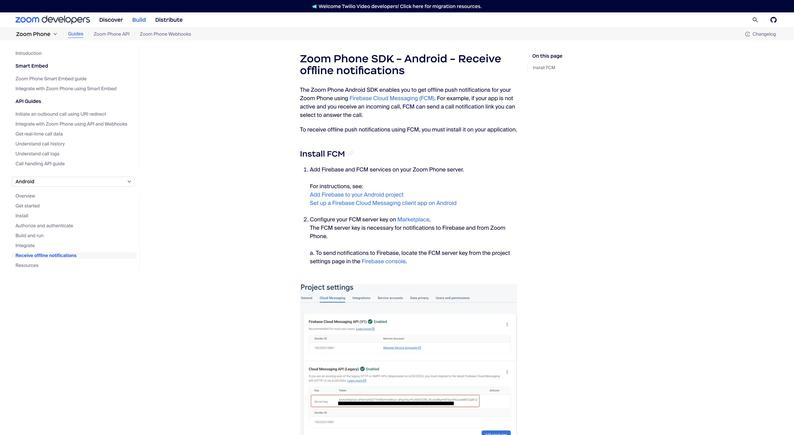 Task type: locate. For each thing, give the bounding box(es) containing it.
phone inside "link"
[[154, 31, 167, 37]]

1 vertical spatial webhooks
[[105, 121, 127, 127]]

incoming
[[366, 103, 390, 110]]

2 horizontal spatial for
[[492, 86, 499, 94]]

1 vertical spatial guide
[[53, 161, 65, 167]]

receive down select
[[307, 126, 326, 133]]

1 understand from the top
[[16, 141, 41, 147]]

1 vertical spatial is
[[362, 224, 366, 232]]

zoom phone smart embed guide
[[16, 76, 87, 82]]

on right client
[[429, 199, 435, 207]]

an right initiate
[[31, 111, 36, 117]]

embed down introduction
[[31, 63, 48, 69]]

fcm inside a. to send notifications to firebase, locate the fcm server key from the project settings page in the
[[428, 249, 441, 257]]

on this page
[[533, 53, 563, 59]]

0 vertical spatial send
[[427, 103, 440, 110]]

menu containing introduction
[[12, 47, 140, 171]]

messaging up call,
[[390, 95, 418, 102]]

0 vertical spatial sdk
[[371, 52, 394, 65]]

0 vertical spatial receive
[[458, 52, 501, 65]]

page
[[551, 53, 563, 59], [332, 258, 345, 265]]

app up link
[[488, 95, 498, 102]]

1 vertical spatial understand
[[16, 151, 41, 157]]

0 horizontal spatial receive
[[307, 126, 326, 133]]

a. to send notifications to firebase, locate the fcm server key from the project settings page in the
[[310, 249, 510, 265]]

github image
[[771, 17, 777, 23], [771, 17, 777, 23]]

page right this
[[551, 53, 563, 59]]

using down uri
[[74, 121, 86, 127]]

install inside menu
[[16, 213, 28, 219]]

an up call.
[[358, 103, 365, 110]]

your right if
[[476, 95, 487, 102]]

enables
[[380, 86, 400, 94]]

on up necessary
[[390, 216, 396, 223]]

receive offline notifications
[[16, 253, 77, 259]]

0 horizontal spatial project
[[386, 191, 404, 198]]

1 vertical spatial project
[[492, 249, 510, 257]]

developers!
[[371, 3, 399, 9]]

0 vertical spatial push
[[445, 86, 458, 94]]

1 horizontal spatial server
[[362, 216, 378, 223]]

smart embed
[[16, 63, 48, 69]]

cloud down add firebase to your android project link
[[356, 199, 371, 207]]

1 get from the top
[[16, 131, 23, 137]]

zoom phone api link
[[94, 31, 130, 38]]

notifications down marketplace link
[[403, 224, 435, 232]]

the up phone.
[[310, 224, 320, 232]]

.
[[434, 95, 436, 102], [429, 216, 431, 223], [406, 258, 407, 265]]

embed up integrate with zoom phone using smart embed
[[58, 76, 74, 82]]

add inside for instructions, see: add firebase to your android project set up a firebase cloud messaging client app on android
[[310, 191, 320, 198]]

firebase cloud messaging (fcm) link
[[350, 95, 434, 102]]

it
[[463, 126, 466, 133]]

0 vertical spatial for
[[437, 95, 446, 102]]

client
[[402, 199, 416, 207]]

cloud up incoming
[[373, 95, 389, 102]]

api
[[122, 31, 130, 37], [16, 98, 24, 104], [87, 121, 94, 127], [44, 161, 52, 167]]

smart up redirect
[[87, 86, 100, 92]]

push
[[445, 86, 458, 94], [345, 126, 358, 133]]

a up must
[[441, 103, 444, 110]]

for right (fcm)
[[437, 95, 446, 102]]

for
[[437, 95, 446, 102], [310, 183, 318, 190]]

1 vertical spatial embed
[[58, 76, 74, 82]]

smart up integrate with zoom phone using smart embed
[[44, 76, 57, 82]]

call left data
[[45, 131, 52, 137]]

1 vertical spatial guides
[[25, 98, 41, 104]]

click
[[400, 3, 412, 9]]

1 horizontal spatial send
[[427, 103, 440, 110]]

0 vertical spatial embed
[[31, 63, 48, 69]]

1 horizontal spatial is
[[499, 95, 504, 102]]

2 horizontal spatial server
[[442, 249, 458, 257]]

1 horizontal spatial .
[[429, 216, 431, 223]]

install fcm link
[[533, 64, 563, 71]]

0 horizontal spatial can
[[416, 103, 426, 110]]

2 can from the left
[[506, 103, 515, 110]]

key inside a. to send notifications to firebase, locate the fcm server key from the project settings page in the
[[459, 249, 468, 257]]

1 horizontal spatial project
[[492, 249, 510, 257]]

for down marketplace link
[[395, 224, 402, 232]]

send down (fcm)
[[427, 103, 440, 110]]

0 vertical spatial guide
[[75, 76, 87, 82]]

a right the up
[[328, 199, 331, 207]]

0 horizontal spatial server
[[334, 224, 350, 232]]

down image
[[53, 32, 57, 36]]

. inside . for example, if your app is not active and you receive an incoming call, fcm can send a call notification link you can select to answer the call.
[[434, 95, 436, 102]]

your right services
[[401, 166, 412, 173]]

0 vertical spatial cloud
[[373, 95, 389, 102]]

3 integrate from the top
[[16, 243, 35, 249]]

with
[[36, 86, 45, 92], [36, 121, 45, 127]]

0 vertical spatial server
[[362, 216, 378, 223]]

you inside the zoom phone android sdk enables you to get offline push notifications for your zoom phone using
[[401, 86, 410, 94]]

introduction
[[16, 50, 42, 56]]

to
[[412, 86, 417, 94], [317, 111, 322, 119], [345, 191, 350, 198], [436, 224, 441, 232], [370, 249, 375, 257]]

integrate down build
[[16, 243, 35, 249]]

1 horizontal spatial can
[[506, 103, 515, 110]]

server
[[362, 216, 378, 223], [334, 224, 350, 232], [442, 249, 458, 257]]

receive up call.
[[338, 103, 357, 110]]

0 horizontal spatial for
[[395, 224, 402, 232]]

. for example, if your app is not active and you receive an incoming call, fcm can send a call notification link you can select to answer the call.
[[300, 95, 515, 119]]

1 vertical spatial push
[[345, 126, 358, 133]]

to inside . for example, if your app is not active and you receive an incoming call, fcm can send a call notification link you can select to answer the call.
[[317, 111, 322, 119]]

1 vertical spatial menu
[[12, 193, 140, 272]]

notifications up "enables"
[[336, 64, 405, 77]]

1 horizontal spatial app
[[488, 95, 498, 102]]

handling
[[25, 161, 43, 167]]

video
[[357, 3, 370, 9]]

0 vertical spatial page
[[551, 53, 563, 59]]

and inside . for example, if your app is not active and you receive an incoming call, fcm can send a call notification link you can select to answer the call.
[[317, 103, 326, 110]]

offline
[[300, 64, 334, 77], [428, 86, 444, 94], [328, 126, 343, 133], [34, 253, 48, 259]]

1 vertical spatial to
[[316, 249, 322, 257]]

1 vertical spatial app
[[418, 199, 427, 207]]

guides up initiate
[[25, 98, 41, 104]]

2 add from the top
[[310, 191, 320, 198]]

1 horizontal spatial receive
[[458, 52, 501, 65]]

0 horizontal spatial a
[[328, 199, 331, 207]]

your up not
[[500, 86, 511, 94]]

understand down real-
[[16, 141, 41, 147]]

notifications down authenticate
[[49, 253, 77, 259]]

for instructions, see: add firebase to your android project set up a firebase cloud messaging client app on android
[[310, 183, 457, 207]]

2 horizontal spatial smart
[[87, 86, 100, 92]]

1 with from the top
[[36, 86, 45, 92]]

0 horizontal spatial .
[[406, 258, 407, 265]]

send
[[427, 103, 440, 110], [323, 249, 336, 257]]

messaging left client
[[372, 199, 401, 207]]

0 horizontal spatial key
[[352, 224, 360, 232]]

zoom phone api
[[94, 31, 130, 37]]

an
[[358, 103, 365, 110], [31, 111, 36, 117]]

cloud
[[373, 95, 389, 102], [356, 199, 371, 207]]

2 vertical spatial smart
[[87, 86, 100, 92]]

2 menu from the top
[[12, 193, 140, 272]]

0 vertical spatial receive
[[338, 103, 357, 110]]

guide down logs
[[53, 161, 65, 167]]

set up a firebase cloud messaging client app on android link
[[310, 199, 457, 207]]

zoom
[[16, 31, 32, 38], [94, 31, 106, 37], [140, 31, 153, 37], [300, 52, 331, 65], [16, 76, 28, 82], [46, 86, 58, 92], [311, 86, 326, 94], [300, 95, 315, 102], [46, 121, 58, 127], [413, 166, 428, 173], [490, 224, 506, 232]]

add up set
[[310, 191, 320, 198]]

with down zoom phone smart embed guide
[[36, 86, 45, 92]]

is left not
[[499, 95, 504, 102]]

to down select
[[300, 126, 306, 133]]

2 horizontal spatial key
[[459, 249, 468, 257]]

push down call.
[[345, 126, 358, 133]]

your down see:
[[352, 191, 363, 198]]

send inside a. to send notifications to firebase, locate the fcm server key from the project settings page in the
[[323, 249, 336, 257]]

1 vertical spatial a
[[328, 199, 331, 207]]

1 horizontal spatial for
[[437, 95, 446, 102]]

0 horizontal spatial push
[[345, 126, 358, 133]]

receive inside zoom phone sdk - android - receive offline notifications
[[458, 52, 501, 65]]

1 integrate from the top
[[16, 86, 35, 92]]

your
[[500, 86, 511, 94], [476, 95, 487, 102], [475, 126, 486, 133], [401, 166, 412, 173], [352, 191, 363, 198], [337, 216, 348, 223]]

is left necessary
[[362, 224, 366, 232]]

1 vertical spatial install
[[300, 149, 325, 159]]

0 horizontal spatial to
[[300, 126, 306, 133]]

you right "enables"
[[401, 86, 410, 94]]

understand up handling
[[16, 151, 41, 157]]

0 horizontal spatial install
[[16, 213, 28, 219]]

smart
[[16, 63, 30, 69], [44, 76, 57, 82], [87, 86, 100, 92]]

the inside the configure your fcm server key on marketplace . the fcm server key is necessary for notifications to firebase and from zoom phone.
[[310, 224, 320, 232]]

1 vertical spatial key
[[352, 224, 360, 232]]

with for integrate with zoom phone using api and webhooks
[[36, 121, 45, 127]]

zoom inside zoom phone sdk - android - receive offline notifications
[[300, 52, 331, 65]]

1 horizontal spatial push
[[445, 86, 458, 94]]

0 vertical spatial is
[[499, 95, 504, 102]]

0 vertical spatial to
[[300, 126, 306, 133]]

authorize
[[16, 223, 36, 229]]

messaging
[[390, 95, 418, 102], [372, 199, 401, 207]]

1 horizontal spatial smart
[[44, 76, 57, 82]]

0 vertical spatial integrate
[[16, 86, 35, 92]]

here
[[413, 3, 424, 9]]

0 horizontal spatial an
[[31, 111, 36, 117]]

notifications inside a. to send notifications to firebase, locate the fcm server key from the project settings page in the
[[337, 249, 369, 257]]

integrate down initiate
[[16, 121, 35, 127]]

1 vertical spatial messaging
[[372, 199, 401, 207]]

notifications up if
[[459, 86, 491, 94]]

using up answer
[[334, 95, 348, 102]]

key
[[380, 216, 388, 223], [352, 224, 360, 232], [459, 249, 468, 257]]

0 horizontal spatial -
[[396, 52, 402, 65]]

using
[[74, 86, 86, 92], [334, 95, 348, 102], [68, 111, 79, 117], [74, 121, 86, 127], [392, 126, 406, 133]]

for inside for instructions, see: add firebase to your android project set up a firebase cloud messaging client app on android
[[310, 183, 318, 190]]

1 horizontal spatial guide
[[75, 76, 87, 82]]

and
[[317, 103, 326, 110], [96, 121, 104, 127], [345, 166, 355, 173], [37, 223, 45, 229], [466, 224, 476, 232], [27, 233, 35, 239]]

2 vertical spatial integrate
[[16, 243, 35, 249]]

2 vertical spatial install
[[16, 213, 28, 219]]

2 with from the top
[[36, 121, 45, 127]]

project
[[386, 191, 404, 198], [492, 249, 510, 257]]

active
[[300, 103, 315, 110]]

for right the here at top
[[425, 3, 431, 9]]

understand call history
[[16, 141, 65, 147]]

get left real-
[[16, 131, 23, 137]]

0 vertical spatial .
[[434, 95, 436, 102]]

not
[[505, 95, 513, 102]]

guide up integrate with zoom phone using smart embed
[[75, 76, 87, 82]]

with up get real-time call data
[[36, 121, 45, 127]]

get real-time call data
[[16, 131, 63, 137]]

api guides
[[16, 98, 41, 104]]

embed
[[31, 63, 48, 69], [58, 76, 74, 82], [101, 86, 117, 92]]

install fcm
[[533, 65, 555, 70], [300, 149, 345, 159]]

menu
[[12, 47, 140, 171], [12, 193, 140, 272]]

1 horizontal spatial install
[[300, 149, 325, 159]]

get
[[16, 131, 23, 137], [16, 203, 23, 209]]

android
[[404, 52, 447, 65], [345, 86, 365, 94], [16, 179, 34, 185], [364, 191, 384, 198], [437, 199, 457, 207]]

using up uri
[[74, 86, 86, 92]]

notifications
[[336, 64, 405, 77], [459, 86, 491, 94], [359, 126, 390, 133], [403, 224, 435, 232], [337, 249, 369, 257], [49, 253, 77, 259]]

get down overview
[[16, 203, 23, 209]]

for up link
[[492, 86, 499, 94]]

you right link
[[496, 103, 505, 110]]

embed up redirect
[[101, 86, 117, 92]]

1 horizontal spatial for
[[425, 3, 431, 9]]

on
[[467, 126, 474, 133], [393, 166, 399, 173], [429, 199, 435, 207], [390, 216, 396, 223]]

1 vertical spatial an
[[31, 111, 36, 117]]

send up settings
[[323, 249, 336, 257]]

add up the instructions, on the left top of the page
[[310, 166, 320, 173]]

your right configure
[[337, 216, 348, 223]]

zoom phone webhooks
[[140, 31, 191, 37]]

1 vertical spatial the
[[310, 224, 320, 232]]

guides right 'down' icon
[[68, 31, 83, 37]]

on inside for instructions, see: add firebase to your android project set up a firebase cloud messaging client app on android
[[429, 199, 435, 207]]

is inside the configure your fcm server key on marketplace . the fcm server key is necessary for notifications to firebase and from zoom phone.
[[362, 224, 366, 232]]

call down get real-time call data
[[42, 141, 49, 147]]

close circle image
[[128, 180, 131, 184], [128, 180, 131, 184]]

1 vertical spatial send
[[323, 249, 336, 257]]

1 vertical spatial page
[[332, 258, 345, 265]]

smart down introduction
[[16, 63, 30, 69]]

0 vertical spatial with
[[36, 86, 45, 92]]

zoom phone webhooks link
[[140, 31, 191, 38]]

0 horizontal spatial app
[[418, 199, 427, 207]]

fcm inside . for example, if your app is not active and you receive an incoming call, fcm can send a call notification link you can select to answer the call.
[[403, 103, 415, 110]]

the up the active
[[300, 86, 310, 94]]

the
[[343, 111, 352, 119], [419, 249, 427, 257], [482, 249, 491, 257], [352, 258, 361, 265]]

receive
[[338, 103, 357, 110], [307, 126, 326, 133]]

can down not
[[506, 103, 515, 110]]

1 menu from the top
[[12, 47, 140, 171]]

must
[[432, 126, 445, 133]]

receive
[[458, 52, 501, 65], [16, 253, 33, 259]]

your inside for instructions, see: add firebase to your android project set up a firebase cloud messaging client app on android
[[352, 191, 363, 198]]

-
[[396, 52, 402, 65], [450, 52, 456, 65]]

. inside the configure your fcm server key on marketplace . the fcm server key is necessary for notifications to firebase and from zoom phone.
[[429, 216, 431, 223]]

1 vertical spatial with
[[36, 121, 45, 127]]

2 get from the top
[[16, 203, 23, 209]]

sdk
[[371, 52, 394, 65], [367, 86, 378, 94]]

0 vertical spatial app
[[488, 95, 498, 102]]

1 vertical spatial receive
[[307, 126, 326, 133]]

2 vertical spatial server
[[442, 249, 458, 257]]

history image
[[745, 32, 753, 37]]

2 integrate from the top
[[16, 121, 35, 127]]

integrate
[[16, 86, 35, 92], [16, 121, 35, 127], [16, 243, 35, 249]]

call down the example,
[[445, 103, 454, 110]]

push up the example,
[[445, 86, 458, 94]]

you up answer
[[328, 103, 337, 110]]

0 horizontal spatial guide
[[53, 161, 65, 167]]

using up the integrate with zoom phone using api and webhooks
[[68, 111, 79, 117]]

0 vertical spatial webhooks
[[169, 31, 191, 37]]

using for embed
[[74, 86, 86, 92]]

this
[[540, 53, 550, 59]]

1 horizontal spatial to
[[316, 249, 322, 257]]

receive inside . for example, if your app is not active and you receive an incoming call, fcm can send a call notification link you can select to answer the call.
[[338, 103, 357, 110]]

2 understand from the top
[[16, 151, 41, 157]]

understand for understand call logs
[[16, 151, 41, 157]]

in
[[346, 258, 351, 265]]

for up set
[[310, 183, 318, 190]]

for inside the zoom phone android sdk enables you to get offline push notifications for your zoom phone using
[[492, 86, 499, 94]]

integrate up "api guides"
[[16, 86, 35, 92]]

to
[[300, 126, 306, 133], [316, 249, 322, 257]]

can
[[416, 103, 426, 110], [506, 103, 515, 110]]

app right client
[[418, 199, 427, 207]]

set
[[310, 199, 319, 207]]

2 vertical spatial for
[[395, 224, 402, 232]]

to right the a.
[[316, 249, 322, 257]]

0 horizontal spatial receive
[[16, 253, 33, 259]]

can down (fcm)
[[416, 103, 426, 110]]

1 horizontal spatial webhooks
[[169, 31, 191, 37]]

0 horizontal spatial guides
[[25, 98, 41, 104]]

notifications up in
[[337, 249, 369, 257]]

menu containing overview
[[12, 193, 140, 272]]

1 vertical spatial for
[[492, 86, 499, 94]]

0 vertical spatial get
[[16, 131, 23, 137]]

phone inside zoom phone sdk - android - receive offline notifications
[[334, 52, 369, 65]]

settings
[[310, 258, 331, 265]]

a
[[441, 103, 444, 110], [328, 199, 331, 207]]

2 horizontal spatial embed
[[101, 86, 117, 92]]

1 vertical spatial from
[[469, 249, 481, 257]]

server.
[[447, 166, 464, 173]]

integrate for integrate with zoom phone using api and webhooks
[[16, 121, 35, 127]]

0 horizontal spatial webhooks
[[105, 121, 127, 127]]

get for get real-time call data
[[16, 131, 23, 137]]

0 vertical spatial the
[[300, 86, 310, 94]]

1 horizontal spatial -
[[450, 52, 456, 65]]

page left in
[[332, 258, 345, 265]]



Task type: vqa. For each thing, say whether or not it's contained in the screenshot.
queues
no



Task type: describe. For each thing, give the bounding box(es) containing it.
project inside for instructions, see: add firebase to your android project set up a firebase cloud messaging client app on android
[[386, 191, 404, 198]]

call up the integrate with zoom phone using api and webhooks
[[59, 111, 67, 117]]

get started
[[16, 203, 40, 209]]

your inside . for example, if your app is not active and you receive an incoming call, fcm can send a call notification link you can select to answer the call.
[[476, 95, 487, 102]]

0 vertical spatial messaging
[[390, 95, 418, 102]]

time
[[34, 131, 44, 137]]

initiate
[[16, 111, 30, 117]]

call handling api guide
[[16, 161, 65, 167]]

the inside . for example, if your app is not active and you receive an incoming call, fcm can send a call notification link you can select to answer the call.
[[343, 111, 352, 119]]

to inside the zoom phone android sdk enables you to get offline push notifications for your zoom phone using
[[412, 86, 417, 94]]

messaging inside for instructions, see: add firebase to your android project set up a firebase cloud messaging client app on android
[[372, 199, 401, 207]]

twilio
[[342, 3, 356, 9]]

select
[[300, 111, 316, 119]]

1 can from the left
[[416, 103, 426, 110]]

a inside . for example, if your app is not active and you receive an incoming call, fcm can send a call notification link you can select to answer the call.
[[441, 103, 444, 110]]

started
[[24, 203, 40, 209]]

0 vertical spatial guides
[[68, 31, 83, 37]]

add firebase to your android project link
[[310, 191, 404, 198]]

0 horizontal spatial embed
[[31, 63, 48, 69]]

authorize and authenticate
[[16, 223, 73, 229]]

resources
[[16, 263, 39, 269]]

for inside . for example, if your app is not active and you receive an incoming call, fcm can send a call notification link you can select to answer the call.
[[437, 95, 446, 102]]

sdk inside zoom phone sdk - android - receive offline notifications
[[371, 52, 394, 65]]

is inside . for example, if your app is not active and you receive an incoming call, fcm can send a call notification link you can select to answer the call.
[[499, 95, 504, 102]]

the zoom phone android sdk enables you to get offline push notifications for your zoom phone using
[[300, 86, 511, 102]]

using inside the zoom phone android sdk enables you to get offline push notifications for your zoom phone using
[[334, 95, 348, 102]]

offline inside zoom phone sdk - android - receive offline notifications
[[300, 64, 334, 77]]

with for integrate with zoom phone using smart embed
[[36, 86, 45, 92]]

send inside . for example, if your app is not active and you receive an incoming call, fcm can send a call notification link you can select to answer the call.
[[427, 103, 440, 110]]

data
[[53, 131, 63, 137]]

notifications inside the configure your fcm server key on marketplace . the fcm server key is necessary for notifications to firebase and from zoom phone.
[[403, 224, 435, 232]]

add firebase and fcm services on your zoom phone server.
[[310, 166, 464, 173]]

an inside . for example, if your app is not active and you receive an incoming call, fcm can send a call notification link you can select to answer the call.
[[358, 103, 365, 110]]

overview
[[16, 193, 35, 199]]

1 horizontal spatial page
[[551, 53, 563, 59]]

to inside a. to send notifications to firebase, locate the fcm server key from the project settings page in the
[[316, 249, 322, 257]]

using left "fcm,"
[[392, 126, 406, 133]]

android inside the zoom phone android sdk enables you to get offline push notifications for your zoom phone using
[[345, 86, 365, 94]]

welcome
[[319, 3, 341, 9]]

fcm,
[[407, 126, 421, 133]]

firebase console link
[[362, 258, 406, 265]]

understand for understand call history
[[16, 141, 41, 147]]

1 vertical spatial smart
[[44, 76, 57, 82]]

call.
[[353, 111, 363, 119]]

search image
[[753, 17, 758, 23]]

to receive offline push notifications using fcm, you must install it on your application.
[[300, 126, 517, 133]]

answer
[[323, 111, 342, 119]]

your inside the zoom phone android sdk enables you to get offline push notifications for your zoom phone using
[[500, 86, 511, 94]]

changelog
[[753, 31, 776, 37]]

call left logs
[[42, 151, 49, 157]]

history
[[50, 141, 65, 147]]

a.
[[310, 249, 315, 257]]

project inside a. to send notifications to firebase, locate the fcm server key from the project settings page in the
[[492, 249, 510, 257]]

sdk inside the zoom phone android sdk enables you to get offline push notifications for your zoom phone using
[[367, 86, 378, 94]]

integrate with zoom phone using smart embed
[[16, 86, 117, 92]]

to inside a. to send notifications to firebase, locate the fcm server key from the project settings page in the
[[370, 249, 375, 257]]

notifications inside zoom phone sdk - android - receive offline notifications
[[336, 64, 405, 77]]

welcome twilio video developers! click here for migration resources. link
[[306, 3, 488, 9]]

using for and
[[74, 121, 86, 127]]

notification image
[[313, 4, 319, 9]]

if
[[472, 95, 475, 102]]

instructions,
[[320, 183, 351, 190]]

console
[[385, 258, 406, 265]]

locate
[[402, 249, 417, 257]]

1 horizontal spatial key
[[380, 216, 388, 223]]

firebase console .
[[362, 258, 407, 265]]

zoom inside the configure your fcm server key on marketplace . the fcm server key is necessary for notifications to firebase and from zoom phone.
[[490, 224, 506, 232]]

0 vertical spatial install
[[533, 65, 545, 70]]

notification image
[[313, 4, 317, 9]]

0 horizontal spatial smart
[[16, 63, 30, 69]]

zoom inside "link"
[[140, 31, 153, 37]]

cloud inside for instructions, see: add firebase to your android project set up a firebase cloud messaging client app on android
[[356, 199, 371, 207]]

a inside for instructions, see: add firebase to your android project set up a firebase cloud messaging client app on android
[[328, 199, 331, 207]]

on right it at the top of the page
[[467, 126, 474, 133]]

call inside . for example, if your app is not active and you receive an incoming call, fcm can send a call notification link you can select to answer the call.
[[445, 103, 454, 110]]

integrate for integrate with zoom phone using smart embed
[[16, 86, 35, 92]]

real-
[[24, 131, 34, 137]]

webhooks inside menu
[[105, 121, 127, 127]]

zoom phone sdk - android - receive offline notifications
[[300, 52, 501, 77]]

notifications down call.
[[359, 126, 390, 133]]

your right it at the top of the page
[[475, 126, 486, 133]]

initiate an outbound call using uri redirect
[[16, 111, 106, 117]]

call
[[16, 161, 24, 167]]

the inside the zoom phone android sdk enables you to get offline push notifications for your zoom phone using
[[300, 86, 310, 94]]

run
[[37, 233, 44, 239]]

notification
[[456, 103, 484, 110]]

offline inside menu
[[34, 253, 48, 259]]

0 vertical spatial for
[[425, 3, 431, 9]]

firebase,
[[377, 249, 400, 257]]

to inside the configure your fcm server key on marketplace . the fcm server key is necessary for notifications to firebase and from zoom phone.
[[436, 224, 441, 232]]

1 add from the top
[[310, 166, 320, 173]]

1 vertical spatial receive
[[16, 253, 33, 259]]

push inside the zoom phone android sdk enables you to get offline push notifications for your zoom phone using
[[445, 86, 458, 94]]

changelog link
[[745, 31, 776, 37]]

1 vertical spatial install fcm
[[300, 149, 345, 159]]

history image
[[745, 32, 750, 37]]

android inside zoom phone sdk - android - receive offline notifications
[[404, 52, 447, 65]]

an inside menu
[[31, 111, 36, 117]]

see:
[[353, 183, 363, 190]]

from inside the configure your fcm server key on marketplace . the fcm server key is necessary for notifications to firebase and from zoom phone.
[[477, 224, 489, 232]]

necessary
[[367, 224, 394, 232]]

firebase inside the configure your fcm server key on marketplace . the fcm server key is necessary for notifications to firebase and from zoom phone.
[[443, 224, 465, 232]]

example,
[[447, 95, 470, 102]]

webhooks inside "link"
[[169, 31, 191, 37]]

configure
[[310, 216, 335, 223]]

1 horizontal spatial embed
[[58, 76, 74, 82]]

logs
[[50, 151, 59, 157]]

marketplace
[[398, 216, 429, 223]]

welcome twilio video developers! click here for migration resources.
[[319, 3, 482, 9]]

zoom phone
[[16, 31, 50, 38]]

page inside a. to send notifications to firebase, locate the fcm server key from the project settings page in the
[[332, 258, 345, 265]]

your inside the configure your fcm server key on marketplace . the fcm server key is necessary for notifications to firebase and from zoom phone.
[[337, 216, 348, 223]]

and inside the configure your fcm server key on marketplace . the fcm server key is necessary for notifications to firebase and from zoom phone.
[[466, 224, 476, 232]]

server inside a. to send notifications to firebase, locate the fcm server key from the project settings page in the
[[442, 249, 458, 257]]

on right services
[[393, 166, 399, 173]]

to inside for instructions, see: add firebase to your android project set up a firebase cloud messaging client app on android
[[345, 191, 350, 198]]

firebase cloud messaging (fcm)
[[350, 95, 434, 102]]

on inside the configure your fcm server key on marketplace . the fcm server key is necessary for notifications to firebase and from zoom phone.
[[390, 216, 396, 223]]

notifications inside the zoom phone android sdk enables you to get offline push notifications for your zoom phone using
[[459, 86, 491, 94]]

offline inside the zoom phone android sdk enables you to get offline push notifications for your zoom phone using
[[428, 86, 444, 94]]

install
[[446, 126, 462, 133]]

understand call logs
[[16, 151, 59, 157]]

redirect
[[89, 111, 106, 117]]

zoom developer logo image
[[16, 16, 90, 24]]

build
[[16, 233, 26, 239]]

search image
[[753, 17, 758, 23]]

guides link
[[68, 30, 83, 38]]

configure your fcm server key on marketplace . the fcm server key is necessary for notifications to firebase and from zoom phone.
[[310, 216, 506, 240]]

1 - from the left
[[396, 52, 402, 65]]

services
[[370, 166, 391, 173]]

application.
[[487, 126, 517, 133]]

from inside a. to send notifications to firebase, locate the fcm server key from the project settings page in the
[[469, 249, 481, 257]]

app inside for instructions, see: add firebase to your android project set up a firebase cloud messaging client app on android
[[418, 199, 427, 207]]

authenticate
[[46, 223, 73, 229]]

using for redirect
[[68, 111, 79, 117]]

1 horizontal spatial cloud
[[373, 95, 389, 102]]

build and run
[[16, 233, 44, 239]]

call,
[[391, 103, 401, 110]]

1 horizontal spatial install fcm
[[533, 65, 555, 70]]

uri
[[81, 111, 88, 117]]

app inside . for example, if your app is not active and you receive an incoming call, fcm can send a call notification link you can select to answer the call.
[[488, 95, 498, 102]]

you left must
[[422, 126, 431, 133]]

phone.
[[310, 233, 328, 240]]

2 vertical spatial .
[[406, 258, 407, 265]]

integrate with zoom phone using api and webhooks
[[16, 121, 127, 127]]

resources.
[[457, 3, 482, 9]]

(fcm)
[[420, 95, 434, 102]]

2 - from the left
[[450, 52, 456, 65]]

get for get started
[[16, 203, 23, 209]]

on
[[533, 53, 539, 59]]

for inside the configure your fcm server key on marketplace . the fcm server key is necessary for notifications to firebase and from zoom phone.
[[395, 224, 402, 232]]

outbound
[[38, 111, 58, 117]]

link
[[486, 103, 494, 110]]



